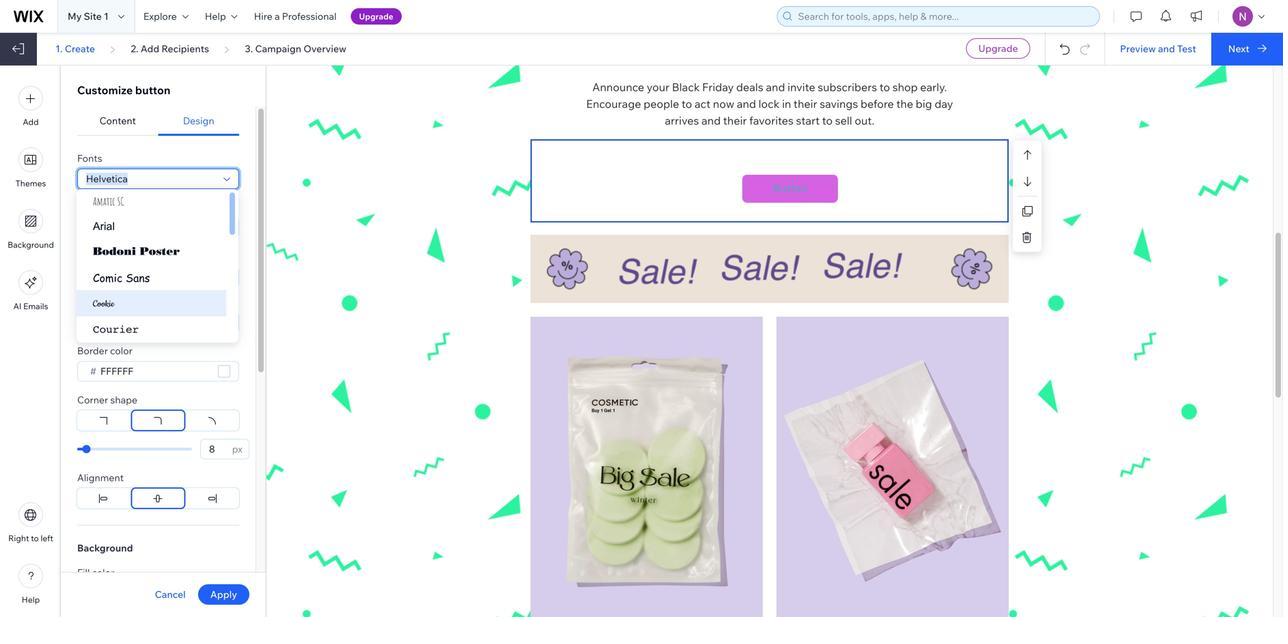 Task type: describe. For each thing, give the bounding box(es) containing it.
customize button
[[77, 83, 170, 97]]

ai
[[13, 301, 21, 312]]

comic sans list box
[[77, 189, 239, 368]]

background button
[[8, 209, 54, 250]]

before
[[861, 97, 894, 111]]

button
[[135, 83, 170, 97]]

shape
[[110, 394, 137, 406]]

test
[[1178, 43, 1197, 55]]

alignment
[[77, 472, 124, 484]]

add inside "button"
[[23, 117, 39, 127]]

content button
[[77, 107, 158, 136]]

my site 1
[[68, 10, 109, 22]]

next button
[[1212, 33, 1284, 66]]

poster
[[140, 248, 180, 259]]

1 vertical spatial their
[[723, 114, 747, 128]]

design
[[183, 115, 214, 127]]

invite
[[788, 80, 816, 94]]

to inside button
[[31, 534, 39, 544]]

lock
[[759, 97, 780, 111]]

upgrade for rightmost upgrade button
[[979, 42, 1018, 54]]

corner shape
[[77, 394, 137, 406]]

Search for tools, apps, help & more... field
[[794, 7, 1096, 26]]

button
[[773, 182, 808, 195]]

the
[[897, 97, 914, 111]]

1
[[104, 10, 109, 22]]

# for fill
[[90, 271, 96, 283]]

sell
[[835, 114, 853, 128]]

courier
[[93, 323, 139, 336]]

and down deals
[[737, 97, 756, 111]]

add button
[[18, 86, 43, 127]]

black
[[672, 80, 700, 94]]

encourage
[[586, 97, 641, 111]]

to left sell
[[822, 114, 833, 128]]

deals
[[736, 80, 764, 94]]

act
[[695, 97, 711, 111]]

recipients
[[162, 43, 209, 55]]

customize
[[77, 83, 133, 97]]

fonts
[[77, 152, 102, 164]]

button link
[[753, 175, 828, 202]]

0 vertical spatial px
[[222, 316, 232, 328]]

shop
[[893, 80, 918, 94]]

0 vertical spatial upgrade button
[[351, 8, 402, 25]]

text
[[77, 202, 96, 214]]

upgrade for the topmost upgrade button
[[359, 11, 394, 22]]

right
[[8, 534, 29, 544]]

border width
[[77, 300, 135, 312]]

1. create
[[55, 43, 95, 55]]

2 fill color from the top
[[77, 567, 114, 579]]

to up before
[[880, 80, 890, 94]]

border color
[[77, 345, 133, 357]]

tab list containing content
[[77, 107, 239, 136]]

professional
[[282, 10, 337, 22]]

apply
[[210, 589, 237, 601]]

bodoni
[[93, 248, 136, 259]]

themes
[[15, 178, 46, 189]]

cancel
[[155, 589, 186, 601]]

explore
[[143, 10, 177, 22]]

design button
[[158, 107, 239, 136]]

subscribers
[[818, 80, 877, 94]]

emails
[[23, 301, 48, 312]]

out.
[[855, 114, 875, 128]]

people
[[644, 97, 679, 111]]

comic
[[93, 270, 122, 285]]

cookie option
[[77, 290, 226, 317]]

1 vertical spatial help
[[22, 595, 40, 606]]

0 vertical spatial add
[[141, 43, 159, 55]]

2. add recipients
[[131, 43, 209, 55]]

bodoni poster
[[93, 248, 180, 259]]

hire
[[254, 10, 273, 22]]

and left test
[[1158, 43, 1175, 55]]

and up lock
[[766, 80, 785, 94]]

big
[[916, 97, 932, 111]]

no fill field for border color
[[96, 362, 214, 381]]

next
[[1229, 43, 1250, 55]]



Task type: vqa. For each thing, say whether or not it's contained in the screenshot.
"sell" at the right of page
yes



Task type: locate. For each thing, give the bounding box(es) containing it.
left
[[41, 534, 53, 544]]

1 horizontal spatial help
[[205, 10, 226, 22]]

2 # from the top
[[90, 271, 96, 283]]

0 vertical spatial fill
[[77, 251, 90, 263]]

hire a professional
[[254, 10, 337, 22]]

1 vertical spatial background
[[77, 543, 133, 555]]

# down text color
[[90, 222, 96, 234]]

0 vertical spatial background
[[8, 240, 54, 250]]

0 vertical spatial fill color
[[77, 251, 114, 263]]

their up the start
[[794, 97, 818, 111]]

None text field
[[198, 313, 218, 332], [205, 440, 228, 459], [198, 313, 218, 332], [205, 440, 228, 459]]

add right the 2. at the left top of page
[[141, 43, 159, 55]]

1 vertical spatial upgrade
[[979, 42, 1018, 54]]

their
[[794, 97, 818, 111], [723, 114, 747, 128]]

apply button
[[198, 585, 249, 606]]

announce
[[593, 80, 645, 94]]

0 horizontal spatial upgrade button
[[351, 8, 402, 25]]

sc
[[117, 194, 124, 208]]

help down right to left
[[22, 595, 40, 606]]

favorites
[[750, 114, 794, 128]]

upgrade button right professional
[[351, 8, 402, 25]]

1 vertical spatial help button
[[18, 565, 43, 606]]

1 vertical spatial upgrade button
[[967, 38, 1031, 59]]

and down act
[[702, 114, 721, 128]]

0 horizontal spatial background
[[8, 240, 54, 250]]

in
[[782, 97, 791, 111]]

1 vertical spatial fill color
[[77, 567, 114, 579]]

no fill field for fill color
[[96, 268, 214, 287]]

1 fill from the top
[[77, 251, 90, 263]]

announce your black friday deals and invite subscribers to shop early. encourage people to act now and lock in their savings before the big day arrives and their favorites start to sell out.
[[586, 80, 956, 128]]

1 vertical spatial border
[[77, 345, 108, 357]]

overview
[[304, 43, 347, 55]]

0 horizontal spatial help
[[22, 595, 40, 606]]

0 vertical spatial border
[[77, 300, 108, 312]]

0 vertical spatial help button
[[197, 0, 246, 33]]

right to left
[[8, 534, 53, 544]]

upgrade right professional
[[359, 11, 394, 22]]

arrives
[[665, 114, 699, 128]]

help
[[205, 10, 226, 22], [22, 595, 40, 606]]

1 # from the top
[[90, 222, 96, 234]]

corner
[[77, 394, 108, 406]]

no fill field for text color
[[96, 219, 214, 238]]

1 vertical spatial px
[[232, 444, 243, 456]]

border
[[77, 300, 108, 312], [77, 345, 108, 357]]

text color
[[77, 202, 120, 214]]

# down border color
[[90, 366, 96, 378]]

ai emails button
[[13, 271, 48, 312]]

1 vertical spatial #
[[90, 271, 96, 283]]

2. add recipients link
[[131, 43, 209, 55]]

background up ai emails 'button'
[[8, 240, 54, 250]]

1 vertical spatial no fill field
[[96, 268, 214, 287]]

amatic sc
[[93, 194, 124, 208]]

1 vertical spatial fill
[[77, 567, 90, 579]]

0 vertical spatial #
[[90, 222, 96, 234]]

1 fill color from the top
[[77, 251, 114, 263]]

2 border from the top
[[77, 345, 108, 357]]

upgrade down search for tools, apps, help & more... field
[[979, 42, 1018, 54]]

1 horizontal spatial add
[[141, 43, 159, 55]]

1 horizontal spatial upgrade button
[[967, 38, 1031, 59]]

add up themes "button"
[[23, 117, 39, 127]]

0 vertical spatial no fill field
[[96, 219, 214, 238]]

No fill field
[[96, 219, 214, 238], [96, 268, 214, 287], [96, 362, 214, 381]]

to left act
[[682, 97, 692, 111]]

3. campaign overview
[[245, 43, 347, 55]]

# up the cookie
[[90, 271, 96, 283]]

day
[[935, 97, 953, 111]]

preview and test
[[1120, 43, 1197, 55]]

border left the width
[[77, 300, 108, 312]]

width
[[110, 300, 135, 312]]

early.
[[921, 80, 947, 94]]

no fill field down poster
[[96, 268, 214, 287]]

cookie
[[93, 298, 114, 310]]

0 horizontal spatial help button
[[18, 565, 43, 606]]

1 horizontal spatial background
[[77, 543, 133, 555]]

1 horizontal spatial help button
[[197, 0, 246, 33]]

0 vertical spatial upgrade
[[359, 11, 394, 22]]

upgrade button down search for tools, apps, help & more... field
[[967, 38, 1031, 59]]

1 vertical spatial add
[[23, 117, 39, 127]]

fill color
[[77, 251, 114, 263], [77, 567, 114, 579]]

3. campaign overview link
[[245, 43, 347, 55]]

sans
[[126, 270, 150, 285]]

start
[[796, 114, 820, 128]]

their down now
[[723, 114, 747, 128]]

# for text
[[90, 222, 96, 234]]

0 horizontal spatial their
[[723, 114, 747, 128]]

amatic
[[93, 194, 115, 208]]

1 horizontal spatial upgrade
[[979, 42, 1018, 54]]

0 vertical spatial help
[[205, 10, 226, 22]]

2 vertical spatial #
[[90, 366, 96, 378]]

2 fill from the top
[[77, 567, 90, 579]]

now
[[713, 97, 735, 111]]

0 horizontal spatial upgrade
[[359, 11, 394, 22]]

to
[[880, 80, 890, 94], [682, 97, 692, 111], [822, 114, 833, 128], [31, 534, 39, 544]]

1 horizontal spatial their
[[794, 97, 818, 111]]

fill
[[77, 251, 90, 263], [77, 567, 90, 579]]

upgrade
[[359, 11, 394, 22], [979, 42, 1018, 54]]

0 horizontal spatial add
[[23, 117, 39, 127]]

comic sans
[[93, 270, 150, 285]]

themes button
[[15, 148, 46, 189]]

1.
[[55, 43, 63, 55]]

arial
[[93, 220, 115, 233]]

preview
[[1120, 43, 1156, 55]]

to left "left" at the left
[[31, 534, 39, 544]]

border for border color
[[77, 345, 108, 357]]

1 border from the top
[[77, 300, 108, 312]]

2.
[[131, 43, 138, 55]]

a
[[275, 10, 280, 22]]

ai emails
[[13, 301, 48, 312]]

help button down right to left
[[18, 565, 43, 606]]

hire a professional link
[[246, 0, 345, 33]]

no fill field up shape
[[96, 362, 214, 381]]

1. create link
[[55, 43, 95, 55]]

campaign
[[255, 43, 301, 55]]

2 vertical spatial no fill field
[[96, 362, 214, 381]]

border for border width
[[77, 300, 108, 312]]

#
[[90, 222, 96, 234], [90, 271, 96, 283], [90, 366, 96, 378]]

create
[[65, 43, 95, 55]]

help up recipients
[[205, 10, 226, 22]]

my
[[68, 10, 82, 22]]

2 no fill field from the top
[[96, 268, 214, 287]]

content
[[99, 115, 136, 127]]

site
[[84, 10, 102, 22]]

tab list
[[77, 107, 239, 136]]

help button left hire
[[197, 0, 246, 33]]

friday
[[702, 80, 734, 94]]

your
[[647, 80, 670, 94]]

1 no fill field from the top
[[96, 219, 214, 238]]

0 vertical spatial their
[[794, 97, 818, 111]]

and
[[1158, 43, 1175, 55], [766, 80, 785, 94], [737, 97, 756, 111], [702, 114, 721, 128]]

help button
[[197, 0, 246, 33], [18, 565, 43, 606]]

3 # from the top
[[90, 366, 96, 378]]

None field
[[82, 170, 219, 189]]

# for border
[[90, 366, 96, 378]]

3.
[[245, 43, 253, 55]]

border down courier
[[77, 345, 108, 357]]

no fill field up poster
[[96, 219, 214, 238]]

upgrade button
[[351, 8, 402, 25], [967, 38, 1031, 59]]

cancel button
[[155, 589, 186, 601]]

right to left button
[[8, 503, 53, 544]]

px
[[222, 316, 232, 328], [232, 444, 243, 456]]

background right "left" at the left
[[77, 543, 133, 555]]

savings
[[820, 97, 858, 111]]

3 no fill field from the top
[[96, 362, 214, 381]]



